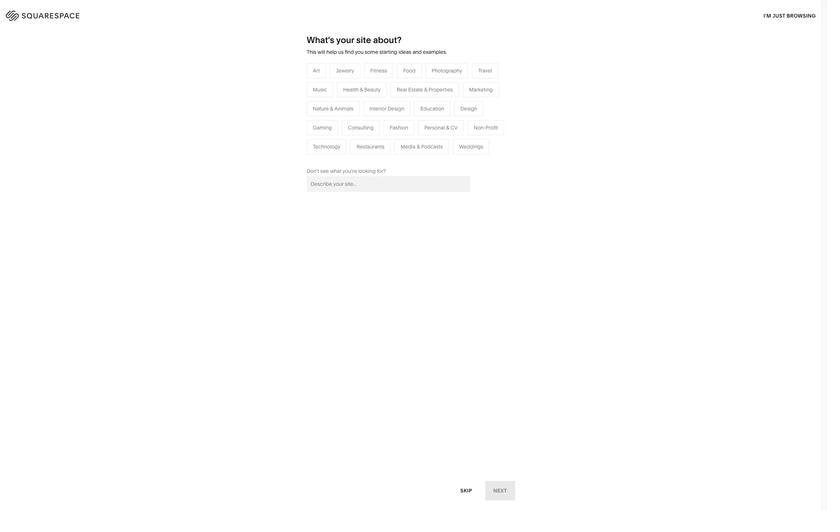 Task type: locate. For each thing, give the bounding box(es) containing it.
& down restaurants link
[[348, 121, 351, 128]]

real estate & properties inside real estate & properties option
[[397, 86, 453, 93]]

non-
[[474, 125, 486, 131], [289, 132, 301, 139]]

0 vertical spatial real estate & properties
[[397, 86, 453, 93]]

find
[[345, 49, 354, 55]]

1 design from the left
[[388, 105, 404, 112]]

& up home & decor in the top of the page
[[424, 86, 427, 93]]

community & non-profits link
[[256, 132, 323, 139]]

1 vertical spatial non-
[[289, 132, 301, 139]]

nature & animals link
[[407, 111, 455, 117]]

& up gaming option
[[330, 105, 333, 112]]

0 vertical spatial podcasts
[[352, 121, 374, 128]]

travel link
[[332, 100, 353, 106]]

professional
[[256, 111, 285, 117]]

properties up decor
[[429, 86, 453, 93]]

professional services
[[256, 111, 306, 117]]

1 horizontal spatial media
[[401, 144, 416, 150]]

nature & animals down home & decor link
[[407, 111, 448, 117]]

Marketing radio
[[463, 82, 499, 97]]

1 horizontal spatial animals
[[429, 111, 448, 117]]

0 horizontal spatial podcasts
[[352, 121, 374, 128]]

log             in link
[[795, 11, 813, 18]]

media & podcasts inside media & podcasts option
[[401, 144, 443, 150]]

restaurants inside 'option'
[[357, 144, 385, 150]]

properties
[[429, 86, 453, 93], [364, 154, 388, 160]]

skip button
[[453, 481, 480, 501]]

estate inside option
[[408, 86, 423, 93]]

0 vertical spatial estate
[[408, 86, 423, 93]]

Media & Podcasts radio
[[395, 139, 449, 154]]

0 horizontal spatial animals
[[334, 105, 354, 112]]

restaurants
[[332, 111, 360, 117], [357, 144, 385, 150]]

education
[[421, 105, 444, 112]]

Interior Design radio
[[364, 101, 411, 116]]

media & podcasts down "fitness" "link" on the top of page
[[401, 144, 443, 150]]

nature down the music radio
[[313, 105, 329, 112]]

0 horizontal spatial design
[[388, 105, 404, 112]]

non- up 'weddings' radio on the right
[[474, 125, 486, 131]]

1 vertical spatial fitness
[[407, 121, 424, 128]]

1 horizontal spatial non-
[[474, 125, 486, 131]]

podcasts down restaurants link
[[352, 121, 374, 128]]

cv
[[451, 125, 458, 131]]

help
[[327, 49, 337, 55]]

events
[[332, 132, 347, 139]]

real estate & properties up looking on the left top
[[332, 154, 388, 160]]

0 vertical spatial media
[[332, 121, 346, 128]]

estate up home
[[408, 86, 423, 93]]

nature & animals inside radio
[[313, 105, 354, 112]]

design down marketing
[[461, 105, 477, 112]]

see
[[320, 168, 329, 174]]

browsing
[[787, 12, 816, 19]]

0 horizontal spatial nature
[[313, 105, 329, 112]]

&
[[360, 86, 363, 93], [424, 86, 427, 93], [423, 100, 426, 106], [330, 105, 333, 112], [425, 111, 428, 117], [348, 121, 351, 128], [446, 125, 449, 131], [285, 132, 288, 139], [417, 144, 420, 150], [359, 154, 362, 160]]

events link
[[332, 132, 355, 139]]

1 vertical spatial podcasts
[[421, 144, 443, 150]]

community & non-profits
[[256, 132, 316, 139]]

interior
[[370, 105, 386, 112]]

1 vertical spatial media
[[401, 144, 416, 150]]

nature & animals
[[313, 105, 354, 112], [407, 111, 448, 117]]

gaming
[[313, 125, 332, 131]]

0 horizontal spatial fitness
[[370, 67, 387, 74]]

media up events
[[332, 121, 346, 128]]

some
[[365, 49, 378, 55]]

fitness down some
[[370, 67, 387, 74]]

0 vertical spatial real
[[397, 86, 407, 93]]

community
[[256, 132, 283, 139]]

estate down weddings link
[[343, 154, 358, 160]]

1 horizontal spatial estate
[[408, 86, 423, 93]]

in
[[807, 11, 813, 18]]

animals down decor
[[429, 111, 448, 117]]

nature inside radio
[[313, 105, 329, 112]]

Travel radio
[[472, 63, 498, 78]]

home & decor
[[407, 100, 442, 106]]

fitness down nature & animals "link"
[[407, 121, 424, 128]]

0 horizontal spatial nature & animals
[[313, 105, 354, 112]]

& right health on the top left of page
[[360, 86, 363, 93]]

don't
[[307, 168, 319, 174]]

real estate & properties
[[397, 86, 453, 93], [332, 154, 388, 160]]

health
[[343, 86, 359, 93]]

1 horizontal spatial real
[[397, 86, 407, 93]]

real down technology
[[332, 154, 342, 160]]

media
[[332, 121, 346, 128], [401, 144, 416, 150]]

estate
[[408, 86, 423, 93], [343, 154, 358, 160]]

beauty
[[364, 86, 381, 93]]

will
[[318, 49, 325, 55]]

0 horizontal spatial real estate & properties
[[332, 154, 388, 160]]

weddings down non-profit
[[459, 144, 483, 150]]

Health & Beauty radio
[[337, 82, 387, 97]]

design
[[388, 105, 404, 112], [461, 105, 477, 112]]

restaurants up 'real estate & properties' link
[[357, 144, 385, 150]]

site
[[356, 35, 371, 45]]

Weddings radio
[[453, 139, 489, 154]]

0 horizontal spatial media
[[332, 121, 346, 128]]

1 vertical spatial real
[[332, 154, 342, 160]]

home
[[407, 100, 422, 106]]

properties up for?
[[364, 154, 388, 160]]

food
[[403, 67, 416, 74]]

Real Estate & Properties radio
[[391, 82, 459, 97]]

weddings
[[332, 143, 356, 149], [459, 144, 483, 150]]

media & podcasts
[[332, 121, 374, 128], [401, 144, 443, 150]]

animals up media & podcasts link
[[334, 105, 354, 112]]

media & podcasts down restaurants link
[[332, 121, 374, 128]]

travel up marketing
[[478, 67, 492, 74]]

travel up restaurants link
[[332, 100, 346, 106]]

1 horizontal spatial weddings
[[459, 144, 483, 150]]

& down "fitness" "link" on the top of page
[[417, 144, 420, 150]]

fitness inside radio
[[370, 67, 387, 74]]

media down 'fashion' radio at the top of page
[[401, 144, 416, 150]]

i'm
[[764, 12, 772, 19]]

& inside health & beauty "radio"
[[360, 86, 363, 93]]

Gaming radio
[[307, 120, 338, 135]]

log             in
[[795, 11, 813, 18]]

& down home & decor in the top of the page
[[425, 111, 428, 117]]

Consulting radio
[[342, 120, 380, 135]]

1 vertical spatial restaurants
[[357, 144, 385, 150]]

1 horizontal spatial real estate & properties
[[397, 86, 453, 93]]

1 vertical spatial media & podcasts
[[401, 144, 443, 150]]

Photography radio
[[426, 63, 468, 78]]

1 horizontal spatial properties
[[429, 86, 453, 93]]

0 vertical spatial non-
[[474, 125, 486, 131]]

real down food
[[397, 86, 407, 93]]

restaurants link
[[332, 111, 367, 117]]

interior design
[[370, 105, 404, 112]]

travel inside travel radio
[[478, 67, 492, 74]]

next
[[493, 488, 507, 494]]

health & beauty
[[343, 86, 381, 93]]

0 horizontal spatial estate
[[343, 154, 358, 160]]

1 horizontal spatial media & podcasts
[[401, 144, 443, 150]]

fitness
[[370, 67, 387, 74], [407, 121, 424, 128]]

& right community
[[285, 132, 288, 139]]

weddings down the events link
[[332, 143, 356, 149]]

non- down services
[[289, 132, 301, 139]]

real estate & properties up home & decor in the top of the page
[[397, 86, 453, 93]]

0 vertical spatial travel
[[478, 67, 492, 74]]

0 horizontal spatial media & podcasts
[[332, 121, 374, 128]]

0 vertical spatial properties
[[429, 86, 453, 93]]

0 horizontal spatial travel
[[332, 100, 346, 106]]

1 vertical spatial estate
[[343, 154, 358, 160]]

1 horizontal spatial travel
[[478, 67, 492, 74]]

2 design from the left
[[461, 105, 477, 112]]

podcasts
[[352, 121, 374, 128], [421, 144, 443, 150]]

Non-Profit radio
[[468, 120, 504, 135]]

what's
[[307, 35, 334, 45]]

1 horizontal spatial podcasts
[[421, 144, 443, 150]]

0 horizontal spatial non-
[[289, 132, 301, 139]]

weddings inside radio
[[459, 144, 483, 150]]

0 vertical spatial fitness
[[370, 67, 387, 74]]

nature & animals up gaming option
[[313, 105, 354, 112]]

restaurants down 'travel' link
[[332, 111, 360, 117]]

1 vertical spatial real estate & properties
[[332, 154, 388, 160]]

& right home
[[423, 100, 426, 106]]

Personal & CV radio
[[418, 120, 464, 135]]

& left the cv
[[446, 125, 449, 131]]

1 horizontal spatial design
[[461, 105, 477, 112]]

0 horizontal spatial properties
[[364, 154, 388, 160]]

fitness link
[[407, 121, 431, 128]]

Nature & Animals radio
[[307, 101, 360, 116]]

nature
[[313, 105, 329, 112], [407, 111, 423, 117]]

real
[[397, 86, 407, 93], [332, 154, 342, 160]]

consulting
[[348, 125, 374, 131]]

design right the interior on the top
[[388, 105, 404, 112]]

travel
[[478, 67, 492, 74], [332, 100, 346, 106]]

starting
[[380, 49, 397, 55]]

0 vertical spatial media & podcasts
[[332, 121, 374, 128]]

personal
[[424, 125, 445, 131]]

animals
[[334, 105, 354, 112], [429, 111, 448, 117]]

Fitness radio
[[364, 63, 393, 78]]

1 vertical spatial properties
[[364, 154, 388, 160]]

podcasts down personal
[[421, 144, 443, 150]]

nature down home
[[407, 111, 423, 117]]



Task type: vqa. For each thing, say whether or not it's contained in the screenshot.
Restaurants inside the option
yes



Task type: describe. For each thing, give the bounding box(es) containing it.
non- inside radio
[[474, 125, 486, 131]]

your
[[336, 35, 354, 45]]

weddings link
[[332, 143, 363, 149]]

photography
[[432, 67, 462, 74]]

& inside personal & cv radio
[[446, 125, 449, 131]]

squarespace logo image
[[14, 9, 94, 20]]

what's your site about? this will help us find you some starting ideas and examples.
[[307, 35, 447, 55]]

profit
[[486, 125, 498, 131]]

you're
[[343, 168, 357, 174]]

Music radio
[[307, 82, 333, 97]]

squarespace logo link
[[14, 9, 174, 20]]

for?
[[377, 168, 386, 174]]

& inside nature & animals radio
[[330, 105, 333, 112]]

don't see what you're looking for?
[[307, 168, 386, 174]]

Food radio
[[397, 63, 422, 78]]

log
[[795, 11, 806, 18]]

0 vertical spatial restaurants
[[332, 111, 360, 117]]

fashion
[[390, 125, 408, 131]]

properties inside option
[[429, 86, 453, 93]]

0 horizontal spatial weddings
[[332, 143, 356, 149]]

about?
[[373, 35, 402, 45]]

services
[[286, 111, 306, 117]]

media inside option
[[401, 144, 416, 150]]

skip
[[461, 488, 472, 494]]

animals inside nature & animals radio
[[334, 105, 354, 112]]

marketing
[[469, 86, 493, 93]]

Design radio
[[454, 101, 483, 116]]

lusaka element
[[315, 246, 507, 500]]

design inside "option"
[[388, 105, 404, 112]]

non-profit
[[474, 125, 498, 131]]

i'm just browsing
[[764, 12, 816, 19]]

what
[[330, 168, 342, 174]]

Art radio
[[307, 63, 326, 78]]

you
[[355, 49, 364, 55]]

media & podcasts link
[[332, 121, 381, 128]]

i'm just browsing link
[[764, 6, 816, 25]]

& inside media & podcasts option
[[417, 144, 420, 150]]

Fashion radio
[[384, 120, 414, 135]]

1 vertical spatial travel
[[332, 100, 346, 106]]

podcasts inside option
[[421, 144, 443, 150]]

1 horizontal spatial nature
[[407, 111, 423, 117]]

home & decor link
[[407, 100, 449, 106]]

& up looking on the left top
[[359, 154, 362, 160]]

decor
[[428, 100, 442, 106]]

this
[[307, 49, 316, 55]]

1 horizontal spatial fitness
[[407, 121, 424, 128]]

and
[[413, 49, 422, 55]]

technology
[[313, 144, 341, 150]]

jewelry
[[336, 67, 354, 74]]

music
[[313, 86, 327, 93]]

real estate & properties link
[[332, 154, 395, 160]]

profits
[[301, 132, 316, 139]]

us
[[338, 49, 344, 55]]

ideas
[[399, 49, 411, 55]]

0 horizontal spatial real
[[332, 154, 342, 160]]

real inside option
[[397, 86, 407, 93]]

next button
[[486, 481, 515, 501]]

1 horizontal spatial nature & animals
[[407, 111, 448, 117]]

lusaka image
[[315, 246, 507, 500]]

& inside real estate & properties option
[[424, 86, 427, 93]]

examples.
[[423, 49, 447, 55]]

Education radio
[[414, 101, 451, 116]]

Restaurants radio
[[351, 139, 391, 154]]

Don't see what you're looking for? field
[[307, 176, 470, 192]]

looking
[[358, 168, 376, 174]]

Technology radio
[[307, 139, 347, 154]]

art
[[313, 67, 320, 74]]

Jewelry radio
[[330, 63, 360, 78]]

professional services link
[[256, 111, 313, 117]]

personal & cv
[[424, 125, 458, 131]]

just
[[773, 12, 786, 19]]

design inside option
[[461, 105, 477, 112]]



